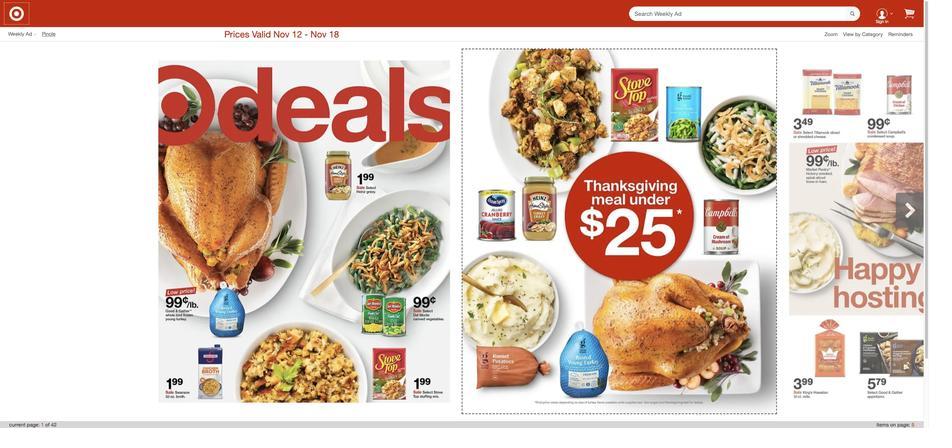 Task type: locate. For each thing, give the bounding box(es) containing it.
valid
[[252, 28, 271, 40]]

items on page: 5
[[877, 422, 915, 428]]

category
[[862, 31, 883, 37]]

page 3 image
[[777, 49, 929, 414]]

pinole
[[42, 31, 56, 37]]

zoom link
[[825, 31, 843, 38]]

sign
[[876, 19, 884, 24]]

weekly ad link
[[8, 31, 42, 38]]

0 horizontal spatial nov
[[274, 28, 290, 40]]

prices
[[224, 28, 249, 40]]

form
[[629, 6, 860, 21]]

reminders link
[[889, 31, 919, 38]]

0 horizontal spatial page:
[[27, 422, 40, 428]]

view by category link
[[843, 31, 889, 37]]

1 horizontal spatial nov
[[311, 28, 327, 40]]

view
[[843, 31, 854, 37]]

page:
[[27, 422, 40, 428], [898, 422, 911, 428]]

on
[[891, 422, 896, 428]]

current
[[9, 422, 25, 428]]

nov
[[274, 28, 290, 40], [311, 28, 327, 40]]

1 nov from the left
[[274, 28, 290, 40]]

nov left 12
[[274, 28, 290, 40]]

page: left 5
[[898, 422, 911, 428]]

18
[[329, 28, 339, 40]]

page: left 1
[[27, 422, 40, 428]]

1 horizontal spatial page:
[[898, 422, 911, 428]]

nov right "-" in the top left of the page
[[311, 28, 327, 40]]

in
[[886, 19, 889, 24]]



Task type: describe. For each thing, give the bounding box(es) containing it.
2 nov from the left
[[311, 28, 327, 40]]

sign in link
[[871, 2, 894, 25]]

page 1 image
[[147, 49, 462, 414]]

42
[[51, 422, 57, 428]]

by
[[856, 31, 861, 37]]

Search Weekly Ad search field
[[629, 6, 860, 21]]

go to target.com image
[[9, 6, 24, 21]]

prices valid nov 12 - nov 18
[[224, 28, 339, 40]]

zoom
[[825, 31, 838, 37]]

ad
[[26, 31, 32, 37]]

-
[[305, 28, 308, 40]]

view by category
[[843, 31, 883, 37]]

weekly
[[8, 31, 24, 37]]

weekly ad
[[8, 31, 32, 37]]

page 2 image
[[463, 49, 777, 414]]

sign in
[[876, 19, 889, 24]]

zoom-in element
[[825, 31, 838, 37]]

12
[[292, 28, 302, 40]]

2 page: from the left
[[898, 422, 911, 428]]

5
[[912, 422, 915, 428]]

current page: 1 of 42
[[9, 422, 57, 428]]

of
[[45, 422, 50, 428]]

1
[[41, 422, 44, 428]]

pinole link
[[42, 31, 61, 38]]

1 page: from the left
[[27, 422, 40, 428]]

reminders
[[889, 31, 913, 37]]

items
[[877, 422, 889, 428]]

view your cart on target.com image
[[905, 8, 915, 19]]



Task type: vqa. For each thing, say whether or not it's contained in the screenshot.
Search Weekly Ad search box
yes



